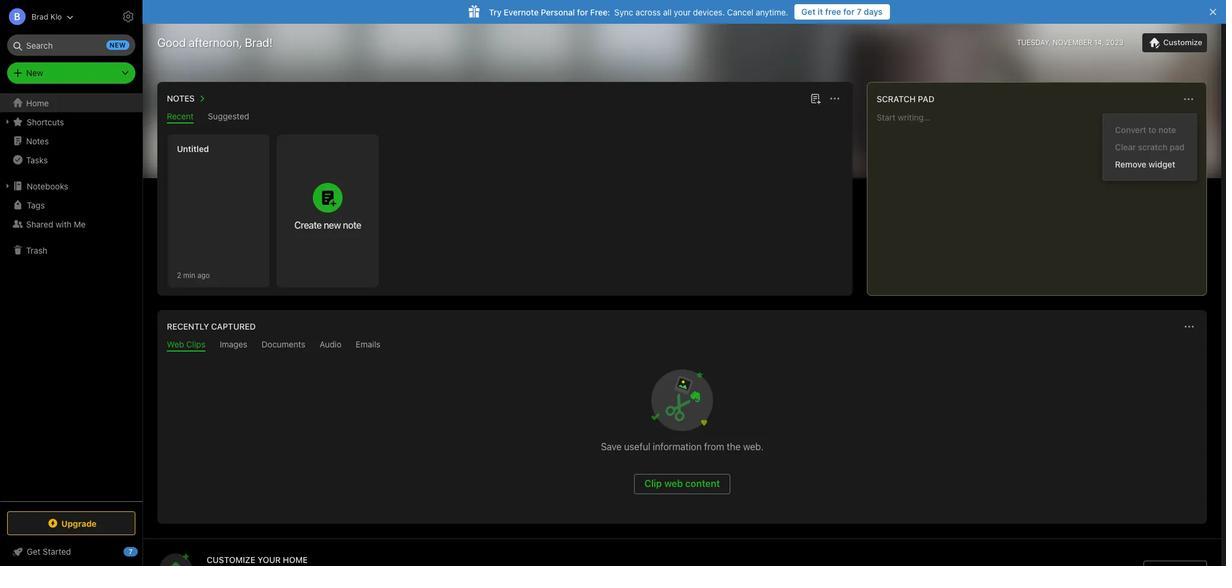 Task type: vqa. For each thing, say whether or not it's contained in the screenshot.
rightmost connected
no



Task type: describe. For each thing, give the bounding box(es) containing it.
shared with me link
[[0, 214, 142, 234]]

the
[[727, 441, 741, 452]]

notebooks link
[[0, 176, 142, 195]]

cancel
[[728, 7, 754, 17]]

recent tab
[[167, 111, 194, 124]]

emails
[[356, 339, 381, 349]]

klo
[[50, 12, 62, 21]]

notebooks
[[27, 181, 68, 191]]

clear
[[1116, 142, 1137, 152]]

captured
[[211, 321, 256, 332]]

shortcuts button
[[0, 112, 142, 131]]

trash link
[[0, 241, 142, 260]]

convert to note link
[[1104, 121, 1197, 138]]

good
[[157, 36, 186, 49]]

dropdown list menu
[[1104, 121, 1197, 173]]

your
[[674, 7, 691, 17]]

home
[[283, 555, 308, 565]]

2023
[[1107, 38, 1124, 47]]

new
[[26, 68, 43, 78]]

Account field
[[0, 5, 74, 29]]

new inside "button"
[[324, 220, 341, 231]]

notes button
[[165, 92, 209, 106]]

create
[[294, 220, 322, 231]]

emails tab
[[356, 339, 381, 352]]

tags
[[27, 200, 45, 210]]

new search field
[[15, 34, 130, 56]]

save
[[601, 441, 622, 452]]

with
[[56, 219, 72, 229]]

for for free:
[[577, 7, 589, 17]]

expand notebooks image
[[3, 181, 12, 191]]

audio
[[320, 339, 342, 349]]

clip
[[645, 478, 662, 489]]

1 vertical spatial notes
[[26, 136, 49, 146]]

images
[[220, 339, 248, 349]]

devices.
[[694, 7, 725, 17]]

web clips tab
[[167, 339, 206, 352]]

2 min ago
[[177, 271, 210, 280]]

all
[[664, 7, 672, 17]]

brad
[[31, 12, 48, 21]]

clear scratch pad link
[[1104, 138, 1197, 156]]

days
[[864, 7, 883, 17]]

recently captured button
[[165, 320, 256, 334]]

customize
[[207, 555, 256, 565]]

documents
[[262, 339, 306, 349]]

note for convert to note
[[1159, 125, 1177, 135]]

ago
[[197, 271, 210, 280]]

7 inside get it free for 7 days button
[[857, 7, 862, 17]]

7 inside help and learning task checklist field
[[129, 548, 133, 556]]

min
[[183, 271, 195, 280]]

upgrade
[[61, 518, 97, 529]]

customize your home
[[207, 555, 308, 565]]

get started
[[27, 547, 71, 557]]

create new note
[[294, 220, 361, 231]]

14,
[[1095, 38, 1105, 47]]

recently
[[167, 321, 209, 332]]

pad
[[919, 94, 935, 104]]

personal
[[541, 7, 575, 17]]

tags button
[[0, 195, 142, 214]]

images tab
[[220, 339, 248, 352]]

free
[[826, 7, 842, 17]]

suggested
[[208, 111, 249, 121]]

brad klo
[[31, 12, 62, 21]]

remove
[[1116, 159, 1147, 169]]

try evernote personal for free: sync across all your devices. cancel anytime.
[[489, 7, 789, 17]]

home
[[26, 98, 49, 108]]

click to collapse image
[[138, 544, 147, 559]]

get it free for 7 days button
[[795, 4, 890, 20]]

save useful information from the web.
[[601, 441, 764, 452]]

note for create new note
[[343, 220, 361, 231]]

recent tab panel
[[157, 124, 853, 296]]

try
[[489, 7, 502, 17]]

Help and Learning task checklist field
[[0, 542, 143, 561]]

more actions image for scratch pad
[[1182, 92, 1197, 106]]



Task type: locate. For each thing, give the bounding box(es) containing it.
shortcuts
[[27, 117, 64, 127]]

scratch pad
[[877, 94, 935, 104]]

your
[[258, 555, 281, 565]]

good afternoon, brad!
[[157, 36, 273, 49]]

web
[[665, 478, 683, 489]]

1 vertical spatial 7
[[129, 548, 133, 556]]

get left started
[[27, 547, 40, 557]]

0 horizontal spatial for
[[577, 7, 589, 17]]

from
[[705, 441, 725, 452]]

me
[[74, 219, 86, 229]]

remove widget
[[1116, 159, 1176, 169]]

information
[[653, 441, 702, 452]]

1 horizontal spatial new
[[324, 220, 341, 231]]

free:
[[591, 7, 611, 17]]

tree containing home
[[0, 93, 143, 501]]

recently captured
[[167, 321, 256, 332]]

web.
[[744, 441, 764, 452]]

new inside "search box"
[[110, 41, 126, 49]]

evernote
[[504, 7, 539, 17]]

new right create
[[324, 220, 341, 231]]

clear scratch pad
[[1116, 142, 1185, 152]]

1 tab list from the top
[[160, 111, 851, 124]]

0 vertical spatial 7
[[857, 7, 862, 17]]

get inside get it free for 7 days button
[[802, 7, 816, 17]]

trash
[[26, 245, 47, 255]]

get for get started
[[27, 547, 40, 557]]

1 horizontal spatial 7
[[857, 7, 862, 17]]

get
[[802, 7, 816, 17], [27, 547, 40, 557]]

content
[[686, 478, 720, 489]]

across
[[636, 7, 661, 17]]

convert
[[1116, 125, 1147, 135]]

for left free:
[[577, 7, 589, 17]]

1 horizontal spatial for
[[844, 7, 855, 17]]

1 vertical spatial tab list
[[160, 339, 1206, 352]]

for for 7
[[844, 7, 855, 17]]

tuesday, november 14, 2023
[[1018, 38, 1124, 47]]

shared with me
[[26, 219, 86, 229]]

note right create
[[343, 220, 361, 231]]

0 vertical spatial get
[[802, 7, 816, 17]]

web clips
[[167, 339, 206, 349]]

suggested tab
[[208, 111, 249, 124]]

0 vertical spatial notes
[[167, 93, 195, 103]]

0 horizontal spatial new
[[110, 41, 126, 49]]

7 left days
[[857, 7, 862, 17]]

afternoon,
[[189, 36, 242, 49]]

scratch pad button
[[875, 92, 935, 106]]

tree
[[0, 93, 143, 501]]

brad!
[[245, 36, 273, 49]]

tab list for recently captured
[[160, 339, 1206, 352]]

home link
[[0, 93, 143, 112]]

get for get it free for 7 days
[[802, 7, 816, 17]]

widget
[[1149, 159, 1176, 169]]

started
[[43, 547, 71, 557]]

1 vertical spatial get
[[27, 547, 40, 557]]

tab list containing web clips
[[160, 339, 1206, 352]]

scratch
[[1139, 142, 1168, 152]]

documents tab
[[262, 339, 306, 352]]

scratch
[[877, 94, 916, 104]]

notes up tasks
[[26, 136, 49, 146]]

to
[[1149, 125, 1157, 135]]

Start writing… text field
[[877, 112, 1207, 286]]

note inside "button"
[[343, 220, 361, 231]]

more actions image
[[828, 92, 842, 106], [1182, 92, 1197, 106], [1183, 320, 1197, 334]]

upgrade button
[[7, 512, 135, 535]]

convert to note
[[1116, 125, 1177, 135]]

0 horizontal spatial 7
[[129, 548, 133, 556]]

0 vertical spatial tab list
[[160, 111, 851, 124]]

clip web content
[[645, 478, 720, 489]]

web clips tab panel
[[157, 352, 1208, 524]]

0 horizontal spatial note
[[343, 220, 361, 231]]

tab list containing recent
[[160, 111, 851, 124]]

settings image
[[121, 10, 135, 24]]

2 for from the left
[[577, 7, 589, 17]]

get left it
[[802, 7, 816, 17]]

tasks
[[26, 155, 48, 165]]

for inside get it free for 7 days button
[[844, 7, 855, 17]]

note inside dropdown list menu
[[1159, 125, 1177, 135]]

2
[[177, 271, 181, 280]]

0 vertical spatial new
[[110, 41, 126, 49]]

tab list for notes
[[160, 111, 851, 124]]

More actions field
[[827, 90, 844, 107], [1181, 91, 1198, 108], [1182, 318, 1198, 335]]

1 horizontal spatial notes
[[167, 93, 195, 103]]

tasks button
[[0, 150, 142, 169]]

notes link
[[0, 131, 142, 150]]

anytime.
[[756, 7, 789, 17]]

notes up recent
[[167, 93, 195, 103]]

1 horizontal spatial get
[[802, 7, 816, 17]]

2 tab list from the top
[[160, 339, 1206, 352]]

1 vertical spatial note
[[343, 220, 361, 231]]

0 vertical spatial note
[[1159, 125, 1177, 135]]

get inside help and learning task checklist field
[[27, 547, 40, 557]]

1 vertical spatial new
[[324, 220, 341, 231]]

new button
[[7, 62, 135, 84]]

7
[[857, 7, 862, 17], [129, 548, 133, 556]]

tab list
[[160, 111, 851, 124], [160, 339, 1206, 352]]

note
[[1159, 125, 1177, 135], [343, 220, 361, 231]]

for
[[844, 7, 855, 17], [577, 7, 589, 17]]

audio tab
[[320, 339, 342, 352]]

customize button
[[1143, 33, 1208, 52]]

clips
[[186, 339, 206, 349]]

more actions field for recently captured
[[1182, 318, 1198, 335]]

new
[[110, 41, 126, 49], [324, 220, 341, 231]]

clip web content button
[[635, 474, 731, 494]]

shared
[[26, 219, 53, 229]]

new down the settings image
[[110, 41, 126, 49]]

note right to
[[1159, 125, 1177, 135]]

more actions image for recently captured
[[1183, 320, 1197, 334]]

Search text field
[[15, 34, 127, 56]]

untitled
[[177, 144, 209, 154]]

1 horizontal spatial note
[[1159, 125, 1177, 135]]

notes inside button
[[167, 93, 195, 103]]

recent
[[167, 111, 194, 121]]

0 horizontal spatial get
[[27, 547, 40, 557]]

more actions field for scratch pad
[[1181, 91, 1198, 108]]

notes
[[167, 93, 195, 103], [26, 136, 49, 146]]

sync
[[615, 7, 634, 17]]

it
[[818, 7, 824, 17]]

for right free
[[844, 7, 855, 17]]

1 for from the left
[[844, 7, 855, 17]]

0 horizontal spatial notes
[[26, 136, 49, 146]]

web
[[167, 339, 184, 349]]

create new note button
[[277, 134, 379, 288]]

useful
[[625, 441, 651, 452]]

tuesday,
[[1018, 38, 1051, 47]]

get it free for 7 days
[[802, 7, 883, 17]]

remove widget link
[[1104, 156, 1197, 173]]

pad
[[1170, 142, 1185, 152]]

7 left click to collapse icon
[[129, 548, 133, 556]]



